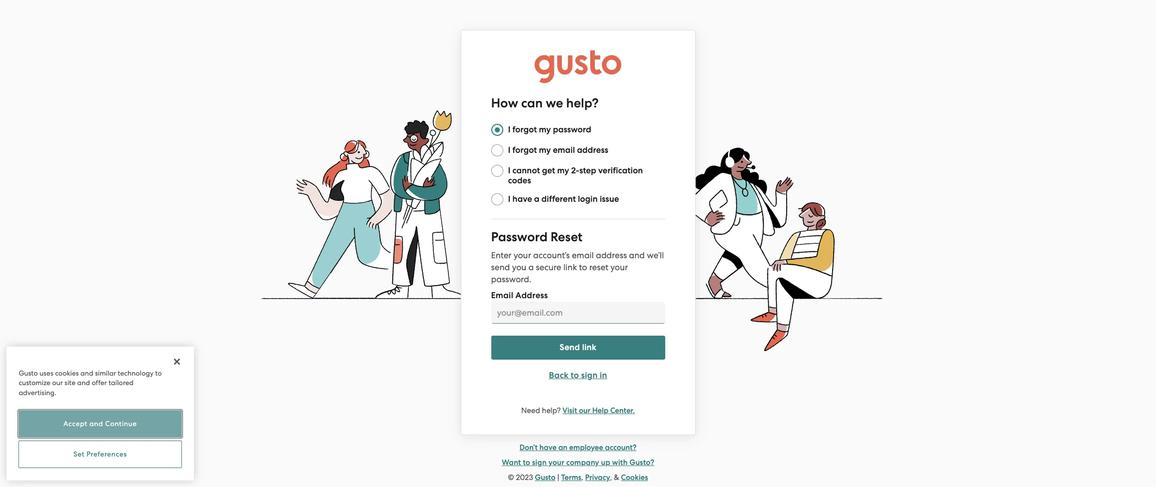 Task type: locate. For each thing, give the bounding box(es) containing it.
0 vertical spatial have
[[513, 194, 532, 205]]

3 i from the top
[[508, 166, 511, 176]]

and left we'll
[[629, 251, 645, 261]]

my up i forgot my email address
[[539, 125, 551, 135]]

0 horizontal spatial sign
[[532, 459, 547, 468]]

my left 2-
[[558, 166, 569, 176]]

gusto?
[[630, 459, 655, 468]]

2 vertical spatial my
[[558, 166, 569, 176]]

need help? visit our help center.
[[521, 407, 635, 416]]

1 vertical spatial address
[[596, 251, 627, 261]]

have left an
[[540, 444, 557, 453]]

email for account's
[[572, 251, 594, 261]]

your up "|"
[[549, 459, 565, 468]]

I have a different login issue radio
[[491, 194, 503, 206]]

our right the visit
[[579, 407, 591, 416]]

, down company
[[582, 474, 584, 483]]

2 horizontal spatial your
[[611, 263, 628, 273]]

enter your account's email address and we'll send you a secure link to reset your password.
[[491, 251, 664, 285]]

1 horizontal spatial sign
[[581, 371, 598, 381]]

our
[[52, 379, 63, 387], [579, 407, 591, 416]]

1 vertical spatial help?
[[542, 407, 561, 416]]

email inside the 'enter your account's email address and we'll send you a secure link to reset your password.'
[[572, 251, 594, 261]]

0 horizontal spatial our
[[52, 379, 63, 387]]

your right reset
[[611, 263, 628, 273]]

sign for in
[[581, 371, 598, 381]]

sign inside 'link'
[[581, 371, 598, 381]]

1 horizontal spatial have
[[540, 444, 557, 453]]

forgot up the cannot
[[513, 145, 537, 156]]

2023
[[516, 474, 533, 483]]

forgot down can
[[513, 125, 537, 135]]

with
[[613, 459, 628, 468]]

link right the secure
[[564, 263, 577, 273]]

0 vertical spatial email
[[553, 145, 575, 156]]

to inside 'link'
[[571, 371, 579, 381]]

gusto uses cookies and similar technology to customize our site and offer tailored advertising.
[[19, 369, 162, 397]]

a
[[534, 194, 540, 205], [529, 263, 534, 273]]

your up you on the bottom left of page
[[514, 251, 531, 261]]

I forgot my email address radio
[[491, 145, 503, 157]]

2 forgot from the top
[[513, 145, 537, 156]]

help?
[[567, 96, 599, 111], [542, 407, 561, 416]]

offer
[[92, 379, 107, 387]]

and right the accept
[[90, 420, 103, 428]]

i forgot my password
[[508, 125, 592, 135]]

address
[[516, 291, 548, 301]]

an
[[559, 444, 568, 453]]

link right send
[[582, 343, 597, 353]]

1 i from the top
[[508, 125, 511, 135]]

back to sign in
[[549, 371, 608, 381]]

send link button
[[491, 336, 665, 360]]

address
[[577, 145, 609, 156], [596, 251, 627, 261]]

0 vertical spatial my
[[539, 125, 551, 135]]

to inside gusto uses cookies and similar technology to customize our site and offer tailored advertising.
[[155, 369, 162, 377]]

email up reset
[[572, 251, 594, 261]]

1 vertical spatial have
[[540, 444, 557, 453]]

and
[[629, 251, 645, 261], [81, 369, 93, 377], [77, 379, 90, 387], [90, 420, 103, 428]]

my up 'get'
[[539, 145, 551, 156]]

link inside the 'enter your account's email address and we'll send you a secure link to reset your password.'
[[564, 263, 577, 273]]

1 horizontal spatial our
[[579, 407, 591, 416]]

have for don't
[[540, 444, 557, 453]]

privacy link
[[585, 474, 611, 483]]

account's
[[533, 251, 570, 261]]

1 horizontal spatial your
[[549, 459, 565, 468]]

can
[[521, 96, 543, 111]]

1 vertical spatial my
[[539, 145, 551, 156]]

i forgot my email address
[[508, 145, 609, 156]]

2 i from the top
[[508, 145, 511, 156]]

a left different at the top left of page
[[534, 194, 540, 205]]

&
[[614, 474, 620, 483]]

1 vertical spatial your
[[611, 263, 628, 273]]

0 vertical spatial your
[[514, 251, 531, 261]]

reset
[[551, 230, 583, 245]]

0 vertical spatial sign
[[581, 371, 598, 381]]

address inside the 'enter your account's email address and we'll send you a secure link to reset your password.'
[[596, 251, 627, 261]]

sign left in
[[581, 371, 598, 381]]

4 i from the top
[[508, 194, 511, 205]]

0 vertical spatial gusto
[[19, 369, 38, 377]]

1 vertical spatial sign
[[532, 459, 547, 468]]

1 vertical spatial a
[[529, 263, 534, 273]]

my
[[539, 125, 551, 135], [539, 145, 551, 156], [558, 166, 569, 176]]

1 horizontal spatial link
[[582, 343, 597, 353]]

0 vertical spatial a
[[534, 194, 540, 205]]

i right i cannot get my 2-step verification codes 'radio'
[[508, 166, 511, 176]]

center.
[[611, 407, 635, 416]]

1 forgot from the top
[[513, 125, 537, 135]]

terms link
[[561, 474, 582, 483]]

i inside i cannot get my 2-step verification codes
[[508, 166, 511, 176]]

have
[[513, 194, 532, 205], [540, 444, 557, 453]]

set preferences button
[[19, 441, 182, 469]]

back to sign in link
[[491, 364, 665, 388]]

back
[[549, 371, 569, 381]]

email for my
[[553, 145, 575, 156]]

1 horizontal spatial ,
[[611, 474, 612, 483]]

i right i have a different login issue option
[[508, 194, 511, 205]]

, left &
[[611, 474, 612, 483]]

i for i forgot my email address
[[508, 145, 511, 156]]

gusto up customize at the left of the page
[[19, 369, 38, 377]]

0 horizontal spatial have
[[513, 194, 532, 205]]

1 horizontal spatial help?
[[567, 96, 599, 111]]

gusto
[[19, 369, 38, 377], [535, 474, 556, 483]]

send link
[[560, 343, 597, 353]]

forgot
[[513, 125, 537, 135], [513, 145, 537, 156]]

0 vertical spatial forgot
[[513, 125, 537, 135]]

customize
[[19, 379, 50, 387]]

address up 'step'
[[577, 145, 609, 156]]

1 horizontal spatial gusto
[[535, 474, 556, 483]]

have down codes
[[513, 194, 532, 205]]

0 vertical spatial address
[[577, 145, 609, 156]]

email
[[491, 291, 514, 301]]

sign
[[581, 371, 598, 381], [532, 459, 547, 468]]

to left reset
[[579, 263, 588, 273]]

login
[[578, 194, 598, 205]]

1 vertical spatial our
[[579, 407, 591, 416]]

cookies
[[621, 474, 648, 483]]

0 horizontal spatial ,
[[582, 474, 584, 483]]

want to sign your company up with gusto? link
[[502, 457, 655, 469]]

0 vertical spatial link
[[564, 263, 577, 273]]

gusto left "|"
[[535, 474, 556, 483]]

1 vertical spatial email
[[572, 251, 594, 261]]

to
[[579, 263, 588, 273], [155, 369, 162, 377], [571, 371, 579, 381], [523, 459, 531, 468]]

0 horizontal spatial link
[[564, 263, 577, 273]]

a right you on the bottom left of page
[[529, 263, 534, 273]]

sign up gusto link
[[532, 459, 547, 468]]

help? right we
[[567, 96, 599, 111]]

i right i forgot my email address radio
[[508, 145, 511, 156]]

email down password on the top of page
[[553, 145, 575, 156]]

2 , from the left
[[611, 474, 612, 483]]

1 vertical spatial forgot
[[513, 145, 537, 156]]

my for email
[[539, 145, 551, 156]]

link
[[564, 263, 577, 273], [582, 343, 597, 353]]

0 vertical spatial our
[[52, 379, 63, 387]]

i
[[508, 125, 511, 135], [508, 145, 511, 156], [508, 166, 511, 176], [508, 194, 511, 205]]

accept and continue
[[63, 420, 137, 428]]

,
[[582, 474, 584, 483], [611, 474, 612, 483]]

to right back
[[571, 371, 579, 381]]

reset
[[590, 263, 609, 273]]

0 horizontal spatial gusto
[[19, 369, 38, 377]]

help
[[593, 407, 609, 416]]

address up reset
[[596, 251, 627, 261]]

secure
[[536, 263, 562, 273]]

our left the site
[[52, 379, 63, 387]]

i right i forgot my password option at the top left
[[508, 125, 511, 135]]

2 vertical spatial your
[[549, 459, 565, 468]]

site
[[65, 379, 76, 387]]

1 vertical spatial link
[[582, 343, 597, 353]]

I cannot get my 2-step verification codes radio
[[491, 165, 503, 177]]

email
[[553, 145, 575, 156], [572, 251, 594, 261]]

my for password
[[539, 125, 551, 135]]

to right technology
[[155, 369, 162, 377]]

how can we help?
[[491, 96, 599, 111]]

help? left the visit
[[542, 407, 561, 416]]

your
[[514, 251, 531, 261], [611, 263, 628, 273], [549, 459, 565, 468]]

address for i forgot my email address
[[577, 145, 609, 156]]



Task type: vqa. For each thing, say whether or not it's contained in the screenshot.
Edit "link" for Birthday
no



Task type: describe. For each thing, give the bounding box(es) containing it.
uses
[[39, 369, 53, 377]]

address for enter your account's email address and we'll send you a secure link to reset your password.
[[596, 251, 627, 261]]

don't have an       employee account?
[[520, 444, 637, 453]]

our inside gusto uses cookies and similar technology to customize our site and offer tailored advertising.
[[52, 379, 63, 387]]

to down the don't
[[523, 459, 531, 468]]

©
[[508, 474, 514, 483]]

visit our help center. link
[[563, 407, 635, 416]]

in
[[600, 371, 608, 381]]

cookies
[[55, 369, 79, 377]]

have for i
[[513, 194, 532, 205]]

set preferences
[[73, 451, 127, 459]]

cannot
[[513, 166, 540, 176]]

© 2023 gusto | terms , privacy , & cookies
[[508, 474, 648, 483]]

step
[[580, 166, 597, 176]]

0 horizontal spatial your
[[514, 251, 531, 261]]

similar
[[95, 369, 116, 377]]

tailored
[[109, 379, 134, 387]]

we
[[546, 96, 563, 111]]

i for i cannot get my 2-step verification codes
[[508, 166, 511, 176]]

Email Address email field
[[491, 302, 665, 324]]

advertising.
[[19, 389, 56, 397]]

email address
[[491, 291, 548, 301]]

gusto link
[[535, 474, 556, 483]]

to inside the 'enter your account's email address and we'll send you a secure link to reset your password.'
[[579, 263, 588, 273]]

continue
[[105, 420, 137, 428]]

employee
[[570, 444, 604, 453]]

2-
[[571, 166, 580, 176]]

forgot for i forgot my password
[[513, 125, 537, 135]]

enter
[[491, 251, 512, 261]]

company
[[567, 459, 600, 468]]

my inside i cannot get my 2-step verification codes
[[558, 166, 569, 176]]

forgot for i forgot my email address
[[513, 145, 537, 156]]

terms
[[561, 474, 582, 483]]

set
[[73, 451, 85, 459]]

how
[[491, 96, 518, 111]]

we'll
[[647, 251, 664, 261]]

0 horizontal spatial help?
[[542, 407, 561, 416]]

codes
[[508, 176, 531, 186]]

and right the site
[[77, 379, 90, 387]]

preferences
[[87, 451, 127, 459]]

password
[[553, 125, 592, 135]]

accept and continue button
[[19, 411, 182, 438]]

different
[[542, 194, 576, 205]]

and up offer
[[81, 369, 93, 377]]

need
[[521, 407, 540, 416]]

verification
[[599, 166, 643, 176]]

gusto inside gusto uses cookies and similar technology to customize our site and offer tailored advertising.
[[19, 369, 38, 377]]

and inside the 'enter your account's email address and we'll send you a secure link to reset your password.'
[[629, 251, 645, 261]]

up
[[601, 459, 611, 468]]

gusto logo image
[[535, 50, 622, 84]]

0 vertical spatial help?
[[567, 96, 599, 111]]

don't have an       employee account? link
[[520, 444, 637, 453]]

1 , from the left
[[582, 474, 584, 483]]

i for i forgot my password
[[508, 125, 511, 135]]

account?
[[605, 444, 637, 453]]

privacy
[[585, 474, 611, 483]]

i cannot get my 2-step verification codes
[[508, 166, 643, 186]]

1 vertical spatial gusto
[[535, 474, 556, 483]]

you
[[512, 263, 527, 273]]

send
[[491, 263, 510, 273]]

visit
[[563, 407, 577, 416]]

link inside send link button
[[582, 343, 597, 353]]

i have a different login issue
[[508, 194, 619, 205]]

a inside the 'enter your account's email address and we'll send you a secure link to reset your password.'
[[529, 263, 534, 273]]

get
[[542, 166, 555, 176]]

sign for your
[[532, 459, 547, 468]]

technology
[[118, 369, 154, 377]]

I forgot my password radio
[[491, 124, 503, 136]]

i for i have a different login issue
[[508, 194, 511, 205]]

don't
[[520, 444, 538, 453]]

accept
[[63, 420, 87, 428]]

password
[[491, 230, 548, 245]]

|
[[558, 474, 560, 483]]

want to sign your company up with gusto?
[[502, 459, 655, 468]]

send
[[560, 343, 580, 353]]

cookies link
[[621, 474, 648, 483]]

issue
[[600, 194, 619, 205]]

and inside "button"
[[90, 420, 103, 428]]

password reset
[[491, 230, 583, 245]]

want
[[502, 459, 521, 468]]

password.
[[491, 275, 532, 285]]



